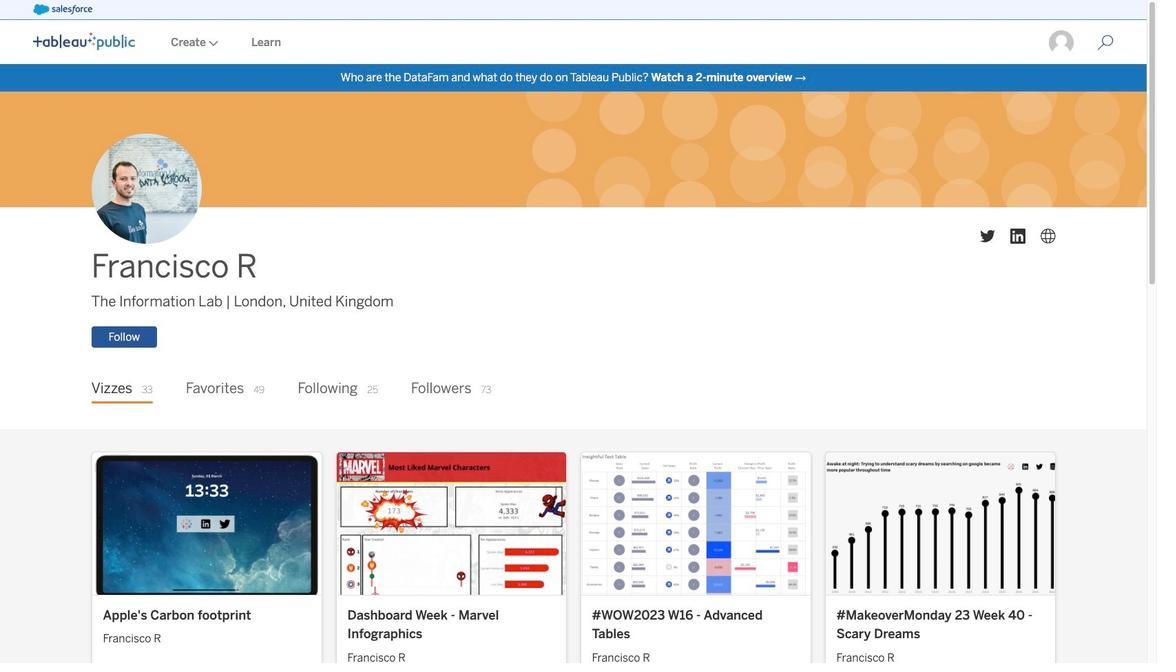 Task type: locate. For each thing, give the bounding box(es) containing it.
salesforce logo image
[[33, 4, 92, 15]]

3 workbook thumbnail image from the left
[[581, 453, 811, 595]]

workbook thumbnail image
[[92, 453, 321, 595], [337, 453, 566, 595], [581, 453, 811, 595], [826, 453, 1055, 595]]

tara.schultz image
[[1048, 29, 1076, 57]]

create image
[[206, 41, 218, 46]]

www.thedataschool.co.uk image
[[1041, 229, 1056, 244]]



Task type: vqa. For each thing, say whether or not it's contained in the screenshot.
Healthcare heading
no



Task type: describe. For each thing, give the bounding box(es) containing it.
1 workbook thumbnail image from the left
[[92, 453, 321, 595]]

4 workbook thumbnail image from the left
[[826, 453, 1055, 595]]

2 workbook thumbnail image from the left
[[337, 453, 566, 595]]

linkedin.com image
[[1011, 229, 1026, 244]]

go to search image
[[1081, 34, 1131, 51]]

avatar image
[[91, 134, 202, 244]]

twitter.com image
[[980, 229, 995, 244]]

logo image
[[33, 32, 135, 50]]



